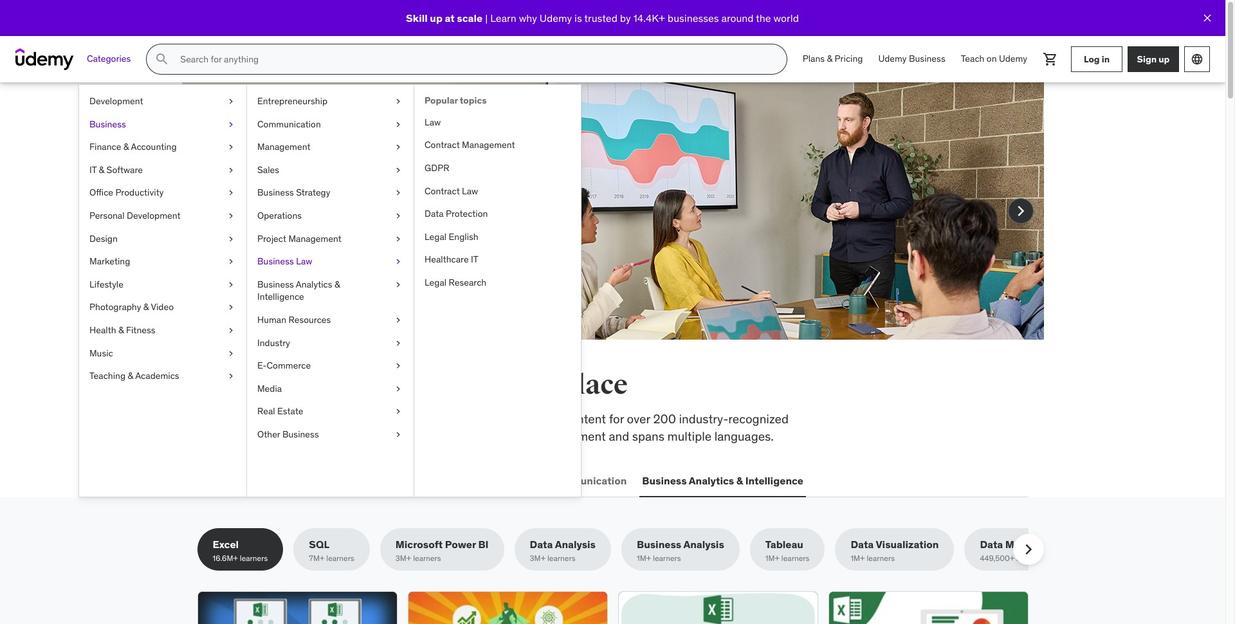 Task type: locate. For each thing, give the bounding box(es) containing it.
communication
[[257, 118, 321, 130], [549, 474, 627, 487]]

up for sign
[[1159, 53, 1170, 65]]

xsmall image left gdpr
[[393, 164, 403, 177]]

xsmall image inside human resources "link"
[[393, 314, 403, 327]]

1 horizontal spatial analysis
[[683, 538, 724, 551]]

xsmall image for business
[[226, 118, 236, 131]]

& left video on the left
[[143, 301, 149, 313]]

it inside business law element
[[471, 254, 478, 265]]

learners inside microsoft power bi 3m+ learners
[[413, 553, 441, 563]]

analysis inside business analysis 1m+ learners
[[683, 538, 724, 551]]

1 vertical spatial skills
[[348, 411, 375, 427]]

other business link
[[247, 423, 414, 446]]

7 learners from the left
[[867, 553, 895, 563]]

learn
[[468, 196, 495, 212]]

0 horizontal spatial in
[[479, 369, 504, 401]]

next image inside the carousel 'element'
[[1010, 201, 1031, 221]]

it up research in the left of the page
[[471, 254, 478, 265]]

learners
[[240, 553, 268, 563], [326, 553, 354, 563], [413, 553, 441, 563], [547, 553, 575, 563], [653, 553, 681, 563], [782, 553, 810, 563], [867, 553, 895, 563], [1016, 553, 1044, 563]]

analytics for business analytics & intelligence link
[[296, 278, 332, 290]]

2 1m+ from the left
[[765, 553, 780, 563]]

legal for legal english
[[425, 231, 447, 242]]

legal for legal research
[[425, 277, 447, 288]]

xsmall image inside 'project management' link
[[393, 233, 403, 245]]

xsmall image left see
[[226, 187, 236, 199]]

it up office
[[89, 164, 97, 175]]

sign up link
[[1128, 46, 1179, 72]]

1 vertical spatial analytics
[[689, 474, 734, 487]]

intelligence
[[257, 291, 304, 303], [745, 474, 804, 487]]

communication down entrepreneurship
[[257, 118, 321, 130]]

business analytics & intelligence inside button
[[642, 474, 804, 487]]

our
[[274, 428, 292, 444]]

xsmall image left "human"
[[226, 301, 236, 314]]

xsmall image for business analytics & intelligence
[[393, 278, 403, 291]]

intelligence inside button
[[745, 474, 804, 487]]

request
[[251, 249, 292, 262]]

development down office productivity "link"
[[127, 210, 180, 221]]

data right bi
[[530, 538, 553, 551]]

1m+ for business analysis
[[637, 553, 651, 563]]

xsmall image up the technical
[[393, 383, 403, 395]]

topics,
[[444, 411, 480, 427]]

1 vertical spatial it
[[471, 254, 478, 265]]

xsmall image for industry
[[393, 337, 403, 349]]

xsmall image for media
[[393, 383, 403, 395]]

all the skills you need in one place
[[197, 369, 628, 401]]

1 horizontal spatial the
[[756, 11, 771, 24]]

intelligence inside business analytics & intelligence
[[257, 291, 304, 303]]

1 vertical spatial intelligence
[[745, 474, 804, 487]]

xsmall image for photography & video
[[226, 301, 236, 314]]

it
[[89, 164, 97, 175], [471, 254, 478, 265]]

skills up "workplace" at the left bottom
[[286, 369, 356, 401]]

up left at
[[430, 11, 443, 24]]

xsmall image inside business strategy link
[[393, 187, 403, 199]]

0 horizontal spatial 3m+
[[395, 553, 411, 563]]

xsmall image inside business analytics & intelligence link
[[393, 278, 403, 291]]

data for modeling
[[980, 538, 1003, 551]]

skills inside covering critical workplace skills to technical topics, including prep content for over 200 industry-recognized certifications, our catalog supports well-rounded professional development and spans multiple languages.
[[348, 411, 375, 427]]

analytics inside business analytics & intelligence button
[[689, 474, 734, 487]]

intelligence for business analytics & intelligence link
[[257, 291, 304, 303]]

1 horizontal spatial to
[[454, 196, 465, 212]]

& up office
[[99, 164, 104, 175]]

all
[[197, 369, 235, 401]]

sales link
[[247, 159, 414, 182]]

xsmall image up all the skills you need in one place
[[393, 337, 403, 349]]

& right plans
[[827, 53, 833, 64]]

xsmall image inside the "design" link
[[226, 233, 236, 245]]

plans & pricing link
[[795, 44, 871, 75]]

to inside covering critical workplace skills to technical topics, including prep content for over 200 industry-recognized certifications, our catalog supports well-rounded professional development and spans multiple languages.
[[378, 411, 389, 427]]

analytics down business law link at the top of page
[[296, 278, 332, 290]]

xsmall image for office productivity
[[226, 187, 236, 199]]

legal down healthcare
[[425, 277, 447, 288]]

3 1m+ from the left
[[851, 553, 865, 563]]

4 learners from the left
[[547, 553, 575, 563]]

& for fitness
[[118, 324, 124, 336]]

xsmall image inside it & software link
[[226, 164, 236, 177]]

microsoft power bi 3m+ learners
[[395, 538, 489, 563]]

at
[[445, 11, 455, 24]]

up right sign
[[1159, 53, 1170, 65]]

in up including
[[479, 369, 504, 401]]

3 learners from the left
[[413, 553, 441, 563]]

xsmall image inside business "link"
[[226, 118, 236, 131]]

1 horizontal spatial up
[[1159, 53, 1170, 65]]

2 legal from the top
[[425, 277, 447, 288]]

xsmall image left build
[[226, 141, 236, 154]]

& right 'health'
[[118, 324, 124, 336]]

business analytics & intelligence for business analytics & intelligence link
[[257, 278, 340, 303]]

1 vertical spatial why
[[268, 196, 289, 212]]

business law
[[257, 255, 312, 267]]

0 vertical spatial next image
[[1010, 201, 1031, 221]]

see
[[243, 196, 265, 212]]

xsmall image inside personal development link
[[226, 210, 236, 222]]

2 vertical spatial law
[[296, 255, 312, 267]]

0 horizontal spatial up
[[430, 11, 443, 24]]

1 legal from the top
[[425, 231, 447, 242]]

communication for communication link
[[257, 118, 321, 130]]

business analytics & intelligence link
[[247, 273, 414, 309]]

real estate link
[[247, 400, 414, 423]]

xsmall image left entrepreneurship
[[226, 95, 236, 108]]

with
[[243, 213, 267, 229]]

xsmall image for design
[[226, 233, 236, 245]]

& inside 'link'
[[827, 53, 833, 64]]

data for visualization
[[851, 538, 874, 551]]

xsmall image inside management link
[[393, 141, 403, 154]]

professional
[[465, 428, 532, 444]]

xsmall image inside health & fitness link
[[226, 324, 236, 337]]

teaching & academics link
[[79, 365, 246, 388]]

xsmall image for sales
[[393, 164, 403, 177]]

development inside the development link
[[89, 95, 143, 107]]

for-
[[369, 138, 407, 165]]

0 vertical spatial development
[[89, 95, 143, 107]]

business link
[[79, 113, 246, 136]]

1 vertical spatial development
[[127, 210, 180, 221]]

business strategy
[[257, 187, 330, 198]]

2 analysis from the left
[[683, 538, 724, 551]]

xsmall image for operations
[[393, 210, 403, 222]]

it & software link
[[79, 159, 246, 182]]

why right see
[[268, 196, 289, 212]]

1 horizontal spatial 1m+
[[765, 553, 780, 563]]

prep
[[536, 411, 561, 427]]

communication link
[[247, 113, 414, 136]]

1m+
[[637, 553, 651, 563], [765, 553, 780, 563], [851, 553, 865, 563]]

xsmall image left e- at the left of page
[[226, 370, 236, 383]]

media link
[[247, 377, 414, 400]]

the left world
[[756, 11, 771, 24]]

xsmall image inside photography & video link
[[226, 301, 236, 314]]

law for contract law
[[462, 185, 478, 197]]

teaching
[[89, 370, 126, 382]]

xsmall image up for-
[[393, 118, 403, 131]]

0 vertical spatial analytics
[[296, 278, 332, 290]]

0 vertical spatial up
[[430, 11, 443, 24]]

0 horizontal spatial analytics
[[296, 278, 332, 290]]

0 vertical spatial legal
[[425, 231, 447, 242]]

data inside data modeling 449,500+ learners
[[980, 538, 1003, 551]]

0 vertical spatial intelligence
[[257, 291, 304, 303]]

categories
[[87, 53, 131, 64]]

project management link
[[247, 227, 414, 250]]

5 learners from the left
[[653, 553, 681, 563]]

photography
[[89, 301, 141, 313]]

0 horizontal spatial business analytics & intelligence
[[257, 278, 340, 303]]

data for analysis
[[530, 538, 553, 551]]

business strategy link
[[247, 182, 414, 205]]

1 vertical spatial next image
[[1018, 539, 1039, 560]]

& for software
[[99, 164, 104, 175]]

0 vertical spatial skills
[[286, 369, 356, 401]]

business analytics & intelligence for business analytics & intelligence button
[[642, 474, 804, 487]]

1 horizontal spatial why
[[519, 11, 537, 24]]

close image
[[1201, 12, 1214, 24]]

business analytics & intelligence down languages.
[[642, 474, 804, 487]]

xsmall image for business law
[[393, 255, 403, 268]]

data inside business law element
[[425, 208, 444, 219]]

law
[[425, 116, 441, 128], [462, 185, 478, 197], [296, 255, 312, 267]]

analysis inside data analysis 3m+ learners
[[555, 538, 596, 551]]

Search for anything text field
[[178, 48, 771, 70]]

entrepreneurship
[[257, 95, 328, 107]]

finance & accounting link
[[79, 136, 246, 159]]

to up supports on the bottom left of the page
[[378, 411, 389, 427]]

estate
[[277, 405, 303, 417]]

0 vertical spatial why
[[519, 11, 537, 24]]

449,500+
[[980, 553, 1015, 563]]

law inside 'link'
[[462, 185, 478, 197]]

to
[[454, 196, 465, 212], [378, 411, 389, 427]]

xsmall image for development
[[226, 95, 236, 108]]

health & fitness link
[[79, 319, 246, 342]]

1 horizontal spatial law
[[425, 116, 441, 128]]

in
[[1102, 53, 1110, 65], [479, 369, 504, 401]]

xsmall image inside business law link
[[393, 255, 403, 268]]

by
[[620, 11, 631, 24]]

design
[[89, 233, 118, 244]]

business analytics & intelligence up human resources
[[257, 278, 340, 303]]

xsmall image inside other business link
[[393, 428, 403, 441]]

learn
[[490, 11, 516, 24]]

xsmall image left with
[[226, 210, 236, 222]]

xsmall image inside real estate link
[[393, 405, 403, 418]]

1 horizontal spatial 3m+
[[530, 553, 546, 563]]

why right learn
[[519, 11, 537, 24]]

0 vertical spatial business analytics & intelligence
[[257, 278, 340, 303]]

1 1m+ from the left
[[637, 553, 651, 563]]

1m+ inside the data visualization 1m+ learners
[[851, 553, 865, 563]]

data up 449,500+
[[980, 538, 1003, 551]]

xsmall image left choose
[[393, 187, 403, 199]]

development for web
[[224, 474, 290, 487]]

data inside data analysis 3m+ learners
[[530, 538, 553, 551]]

1 horizontal spatial in
[[1102, 53, 1110, 65]]

1 horizontal spatial analytics
[[689, 474, 734, 487]]

0 horizontal spatial analysis
[[555, 538, 596, 551]]

office
[[89, 187, 113, 198]]

0 horizontal spatial law
[[296, 255, 312, 267]]

xsmall image inside the development link
[[226, 95, 236, 108]]

1 horizontal spatial it
[[471, 254, 478, 265]]

spans
[[632, 428, 665, 444]]

1 contract from the top
[[425, 139, 460, 151]]

management for project
[[288, 233, 342, 244]]

development for personal
[[127, 210, 180, 221]]

udemy
[[540, 11, 572, 24], [878, 53, 907, 64], [999, 53, 1027, 64], [270, 213, 308, 229]]

xsmall image inside sales link
[[393, 164, 403, 177]]

the up real
[[240, 369, 281, 401]]

shopping cart with 0 items image
[[1043, 51, 1058, 67]]

udemy left is
[[540, 11, 572, 24]]

development inside web development button
[[224, 474, 290, 487]]

1 analysis from the left
[[555, 538, 596, 551]]

1 vertical spatial to
[[378, 411, 389, 427]]

languages.
[[715, 428, 774, 444]]

& right teaching
[[128, 370, 133, 382]]

development inside personal development link
[[127, 210, 180, 221]]

xsmall image inside lifestyle link
[[226, 278, 236, 291]]

0 vertical spatial law
[[425, 116, 441, 128]]

0 vertical spatial communication
[[257, 118, 321, 130]]

xsmall image inside operations link
[[393, 210, 403, 222]]

human resources
[[257, 314, 331, 325]]

communication inside communication link
[[257, 118, 321, 130]]

xsmall image inside music link
[[226, 347, 236, 360]]

1 horizontal spatial intelligence
[[745, 474, 804, 487]]

contract inside 'link'
[[425, 185, 460, 197]]

you
[[361, 369, 407, 401]]

anything
[[243, 164, 335, 191]]

udemy right on
[[999, 53, 1027, 64]]

lifestyle link
[[79, 273, 246, 296]]

communication down development
[[549, 474, 627, 487]]

2 learners from the left
[[326, 553, 354, 563]]

on
[[987, 53, 997, 64]]

plans
[[803, 53, 825, 64]]

development right web
[[224, 474, 290, 487]]

2 3m+ from the left
[[530, 553, 546, 563]]

teach
[[961, 53, 985, 64]]

3m+ inside microsoft power bi 3m+ learners
[[395, 553, 411, 563]]

communication for communication button
[[549, 474, 627, 487]]

1 vertical spatial law
[[462, 185, 478, 197]]

learners inside sql 7m+ learners
[[326, 553, 354, 563]]

2 horizontal spatial 1m+
[[851, 553, 865, 563]]

2 vertical spatial development
[[224, 474, 290, 487]]

xsmall image inside teaching & academics link
[[226, 370, 236, 383]]

xsmall image inside e-commerce link
[[393, 360, 403, 372]]

1 vertical spatial communication
[[549, 474, 627, 487]]

well-
[[390, 428, 416, 444]]

next image
[[1010, 201, 1031, 221], [1018, 539, 1039, 560]]

lifestyle
[[89, 278, 123, 290]]

place
[[560, 369, 628, 401]]

0 horizontal spatial to
[[378, 411, 389, 427]]

management down law link
[[462, 139, 515, 151]]

xsmall image for it & software
[[226, 164, 236, 177]]

legal
[[425, 231, 447, 242], [425, 277, 447, 288]]

xsmall image
[[226, 95, 236, 108], [393, 95, 403, 108], [393, 118, 403, 131], [226, 141, 236, 154], [393, 164, 403, 177], [226, 187, 236, 199], [393, 187, 403, 199], [226, 210, 236, 222], [226, 255, 236, 268], [226, 301, 236, 314], [393, 337, 403, 349], [226, 370, 236, 383], [393, 383, 403, 395]]

xsmall image for personal development
[[226, 210, 236, 222]]

data for protection
[[425, 208, 444, 219]]

0 horizontal spatial communication
[[257, 118, 321, 130]]

xsmall image for teaching & academics
[[226, 370, 236, 383]]

1 vertical spatial contract
[[425, 185, 460, 197]]

xsmall image inside media link
[[393, 383, 403, 395]]

data inside the data visualization 1m+ learners
[[851, 538, 874, 551]]

management up demo
[[288, 233, 342, 244]]

6 learners from the left
[[782, 553, 810, 563]]

1m+ inside business analysis 1m+ learners
[[637, 553, 651, 563]]

1 vertical spatial business analytics & intelligence
[[642, 474, 804, 487]]

0 horizontal spatial the
[[240, 369, 281, 401]]

law for business law
[[296, 255, 312, 267]]

intelligence for business analytics & intelligence button
[[745, 474, 804, 487]]

business inside business analysis 1m+ learners
[[637, 538, 681, 551]]

to left learn
[[454, 196, 465, 212]]

skills up supports on the bottom left of the page
[[348, 411, 375, 427]]

xsmall image inside office productivity "link"
[[226, 187, 236, 199]]

2 horizontal spatial law
[[462, 185, 478, 197]]

& down languages.
[[736, 474, 743, 487]]

xsmall image inside 'entrepreneurship' link
[[393, 95, 403, 108]]

2 contract from the top
[[425, 185, 460, 197]]

business analytics & intelligence button
[[640, 465, 806, 496]]

contract down gdpr
[[425, 185, 460, 197]]

gdpr
[[425, 162, 449, 174]]

xsmall image inside finance & accounting link
[[226, 141, 236, 154]]

intelligence up "human"
[[257, 291, 304, 303]]

1 3m+ from the left
[[395, 553, 411, 563]]

next image inside topic filters element
[[1018, 539, 1039, 560]]

supports
[[338, 428, 387, 444]]

xsmall image left request
[[226, 255, 236, 268]]

analytics inside business analytics & intelligence link
[[296, 278, 332, 290]]

management for contract
[[462, 139, 515, 151]]

business inside "link"
[[89, 118, 126, 130]]

data down contract law
[[425, 208, 444, 219]]

why inside 'build ready-for- anything teams see why leading organizations choose to learn with udemy business.'
[[268, 196, 289, 212]]

leading
[[292, 196, 332, 212]]

contract up gdpr
[[425, 139, 460, 151]]

development down categories dropdown button
[[89, 95, 143, 107]]

& right finance
[[123, 141, 129, 153]]

analysis for business analysis
[[683, 538, 724, 551]]

0 horizontal spatial 1m+
[[637, 553, 651, 563]]

1 vertical spatial legal
[[425, 277, 447, 288]]

development link
[[79, 90, 246, 113]]

8 learners from the left
[[1016, 553, 1044, 563]]

1 horizontal spatial communication
[[549, 474, 627, 487]]

in right log
[[1102, 53, 1110, 65]]

xsmall image for e-commerce
[[393, 360, 403, 372]]

management inside business law element
[[462, 139, 515, 151]]

0 horizontal spatial intelligence
[[257, 291, 304, 303]]

around
[[721, 11, 754, 24]]

build
[[243, 138, 300, 165]]

1 horizontal spatial business analytics & intelligence
[[642, 474, 804, 487]]

legal up healthcare
[[425, 231, 447, 242]]

research
[[449, 277, 486, 288]]

xsmall image inside marketing link
[[226, 255, 236, 268]]

7m+
[[309, 553, 324, 563]]

data left visualization
[[851, 538, 874, 551]]

intelligence down languages.
[[745, 474, 804, 487]]

xsmall image for management
[[393, 141, 403, 154]]

0 vertical spatial the
[[756, 11, 771, 24]]

xsmall image inside industry link
[[393, 337, 403, 349]]

communication inside communication button
[[549, 474, 627, 487]]

xsmall image inside communication link
[[393, 118, 403, 131]]

learners inside excel 16.6m+ learners
[[240, 553, 268, 563]]

next image for topic filters element at the bottom of page
[[1018, 539, 1039, 560]]

up
[[430, 11, 443, 24], [1159, 53, 1170, 65]]

0 vertical spatial contract
[[425, 139, 460, 151]]

0 vertical spatial to
[[454, 196, 465, 212]]

xsmall image left popular
[[393, 95, 403, 108]]

ready-
[[304, 138, 369, 165]]

contract law
[[425, 185, 478, 197]]

development
[[89, 95, 143, 107], [127, 210, 180, 221], [224, 474, 290, 487]]

0 horizontal spatial why
[[268, 196, 289, 212]]

xsmall image
[[226, 118, 236, 131], [393, 141, 403, 154], [226, 164, 236, 177], [393, 210, 403, 222], [226, 233, 236, 245], [393, 233, 403, 245], [393, 255, 403, 268], [226, 278, 236, 291], [393, 278, 403, 291], [393, 314, 403, 327], [226, 324, 236, 337], [226, 347, 236, 360], [393, 360, 403, 372], [393, 405, 403, 418], [393, 428, 403, 441]]

1 learners from the left
[[240, 553, 268, 563]]

analytics down multiple at bottom right
[[689, 474, 734, 487]]

1 vertical spatial up
[[1159, 53, 1170, 65]]

0 horizontal spatial it
[[89, 164, 97, 175]]

udemy up the project management
[[270, 213, 308, 229]]

& down business law link at the top of page
[[334, 278, 340, 290]]



Task type: vqa. For each thing, say whether or not it's contained in the screenshot.
xsmall icon for Business Analytics & Intelligence
yes



Task type: describe. For each thing, give the bounding box(es) containing it.
& inside button
[[736, 474, 743, 487]]

personal development link
[[79, 205, 246, 227]]

learners inside business analysis 1m+ learners
[[653, 553, 681, 563]]

0 vertical spatial it
[[89, 164, 97, 175]]

xsmall image for finance & accounting
[[226, 141, 236, 154]]

xsmall image for lifestyle
[[226, 278, 236, 291]]

3m+ inside data analysis 3m+ learners
[[530, 553, 546, 563]]

topics
[[460, 95, 487, 106]]

udemy right pricing
[[878, 53, 907, 64]]

e-commerce link
[[247, 355, 414, 377]]

office productivity
[[89, 187, 164, 198]]

other business
[[257, 428, 319, 440]]

learners inside data modeling 449,500+ learners
[[1016, 553, 1044, 563]]

topic filters element
[[197, 528, 1067, 571]]

200
[[653, 411, 676, 427]]

xsmall image for human resources
[[393, 314, 403, 327]]

law link
[[414, 111, 581, 134]]

management up sales
[[257, 141, 310, 153]]

business analysis 1m+ learners
[[637, 538, 724, 563]]

choose a language image
[[1191, 53, 1204, 66]]

teach on udemy link
[[953, 44, 1035, 75]]

catalog
[[295, 428, 335, 444]]

tableau 1m+ learners
[[765, 538, 810, 563]]

contract for contract law
[[425, 185, 460, 197]]

business inside business analytics & intelligence
[[257, 278, 294, 290]]

to inside 'build ready-for- anything teams see why leading organizations choose to learn with udemy business.'
[[454, 196, 465, 212]]

academics
[[135, 370, 179, 382]]

1m+ inside tableau 1m+ learners
[[765, 553, 780, 563]]

teach on udemy
[[961, 53, 1027, 64]]

data modeling 449,500+ learners
[[980, 538, 1051, 563]]

0 vertical spatial in
[[1102, 53, 1110, 65]]

1m+ for data visualization
[[851, 553, 865, 563]]

xsmall image for entrepreneurship
[[393, 95, 403, 108]]

udemy business
[[878, 53, 945, 64]]

human
[[257, 314, 286, 325]]

music
[[89, 347, 113, 359]]

industry-
[[679, 411, 728, 427]]

over
[[627, 411, 650, 427]]

real estate
[[257, 405, 303, 417]]

& for accounting
[[123, 141, 129, 153]]

& for pricing
[[827, 53, 833, 64]]

data protection
[[425, 208, 488, 219]]

request a demo link
[[243, 240, 338, 271]]

learners inside the data visualization 1m+ learners
[[867, 553, 895, 563]]

udemy image
[[15, 48, 74, 70]]

personal development
[[89, 210, 180, 221]]

legal research
[[425, 277, 486, 288]]

xsmall image for communication
[[393, 118, 403, 131]]

learners inside tableau 1m+ learners
[[782, 553, 810, 563]]

teams
[[339, 164, 402, 191]]

office productivity link
[[79, 182, 246, 205]]

legal english
[[425, 231, 478, 242]]

request a demo
[[251, 249, 330, 262]]

xsmall image for other business
[[393, 428, 403, 441]]

and
[[609, 428, 629, 444]]

e-commerce
[[257, 360, 311, 371]]

project
[[257, 233, 286, 244]]

skill up at scale | learn why udemy is trusted by 14.4k+ businesses around the world
[[406, 11, 799, 24]]

sign up
[[1137, 53, 1170, 65]]

business inside button
[[642, 474, 687, 487]]

certifications,
[[197, 428, 271, 444]]

one
[[509, 369, 555, 401]]

why for scale
[[519, 11, 537, 24]]

real
[[257, 405, 275, 417]]

xsmall image for marketing
[[226, 255, 236, 268]]

english
[[449, 231, 478, 242]]

contract management
[[425, 139, 515, 151]]

photography & video link
[[79, 296, 246, 319]]

carousel element
[[182, 82, 1044, 371]]

xsmall image for health & fitness
[[226, 324, 236, 337]]

analytics for business analytics & intelligence button
[[689, 474, 734, 487]]

is
[[574, 11, 582, 24]]

operations link
[[247, 205, 414, 227]]

up for skill
[[430, 11, 443, 24]]

resources
[[289, 314, 331, 325]]

recognized
[[728, 411, 789, 427]]

microsoft
[[395, 538, 443, 551]]

software
[[107, 164, 143, 175]]

1 vertical spatial in
[[479, 369, 504, 401]]

& for academics
[[128, 370, 133, 382]]

covering
[[197, 411, 246, 427]]

submit search image
[[155, 51, 170, 67]]

rounded
[[416, 428, 462, 444]]

1 vertical spatial the
[[240, 369, 281, 401]]

it & software
[[89, 164, 143, 175]]

choose
[[412, 196, 451, 212]]

web development button
[[197, 465, 292, 496]]

music link
[[79, 342, 246, 365]]

organizations
[[335, 196, 409, 212]]

xsmall image for music
[[226, 347, 236, 360]]

healthcare
[[425, 254, 469, 265]]

workplace
[[289, 411, 345, 427]]

contract for contract management
[[425, 139, 460, 151]]

xsmall image for business strategy
[[393, 187, 403, 199]]

categories button
[[79, 44, 139, 75]]

analysis for data analysis
[[555, 538, 596, 551]]

need
[[412, 369, 474, 401]]

design link
[[79, 227, 246, 250]]

& inside business analytics & intelligence
[[334, 278, 340, 290]]

fitness
[[126, 324, 155, 336]]

commerce
[[267, 360, 311, 371]]

tableau
[[765, 538, 803, 551]]

e-
[[257, 360, 267, 371]]

learners inside data analysis 3m+ learners
[[547, 553, 575, 563]]

excel
[[213, 538, 239, 551]]

why for anything
[[268, 196, 289, 212]]

personal
[[89, 210, 125, 221]]

next image for the carousel 'element'
[[1010, 201, 1031, 221]]

leadership
[[399, 474, 453, 487]]

pricing
[[835, 53, 863, 64]]

world
[[774, 11, 799, 24]]

& for video
[[143, 301, 149, 313]]

xsmall image for project management
[[393, 233, 403, 245]]

covering critical workplace skills to technical topics, including prep content for over 200 industry-recognized certifications, our catalog supports well-rounded professional development and spans multiple languages.
[[197, 411, 789, 444]]

contract management link
[[414, 134, 581, 157]]

sales
[[257, 164, 279, 175]]

healthcare it
[[425, 254, 478, 265]]

udemy business link
[[871, 44, 953, 75]]

human resources link
[[247, 309, 414, 332]]

web development
[[200, 474, 290, 487]]

management link
[[247, 136, 414, 159]]

udemy inside 'build ready-for- anything teams see why leading organizations choose to learn with udemy business.'
[[270, 213, 308, 229]]

marketing
[[89, 255, 130, 267]]

business.
[[311, 213, 364, 229]]

sql
[[309, 538, 329, 551]]

business law element
[[414, 85, 581, 497]]

xsmall image for real estate
[[393, 405, 403, 418]]

leadership button
[[396, 465, 456, 496]]

build ready-for- anything teams see why leading organizations choose to learn with udemy business.
[[243, 138, 495, 229]]



